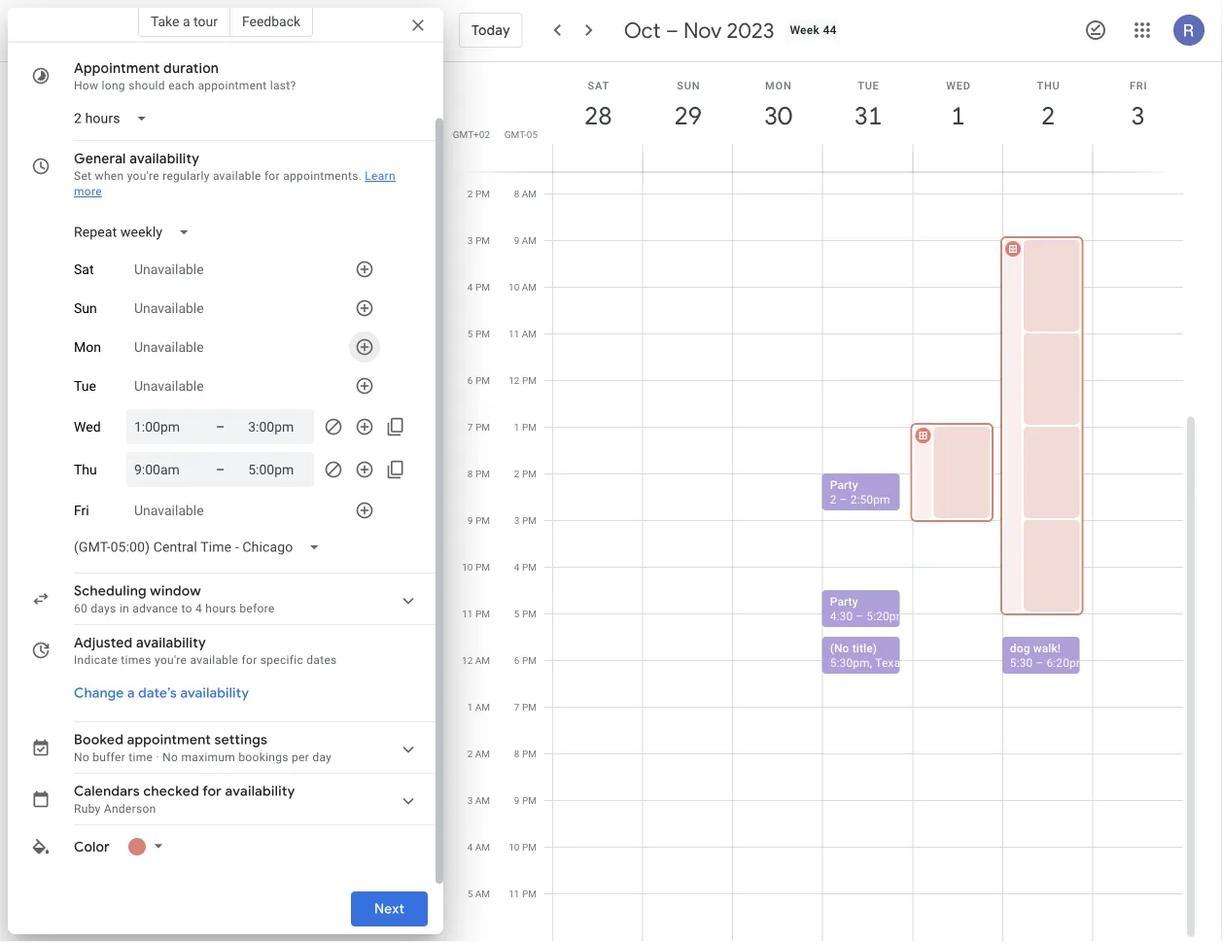 Task type: vqa. For each thing, say whether or not it's contained in the screenshot.
THE – in Onboarding! 1 – 2Pm
no



Task type: locate. For each thing, give the bounding box(es) containing it.
am up 1 am
[[475, 654, 490, 666]]

1 horizontal spatial 3 pm
[[514, 514, 537, 526]]

2 horizontal spatial 1
[[950, 100, 964, 132]]

you're down general availability
[[127, 169, 159, 183]]

thu up thursday, november 2 element at the right top
[[1037, 79, 1060, 91]]

11 pm up 12 am
[[462, 608, 490, 619]]

0 vertical spatial 10 pm
[[462, 561, 490, 573]]

available right regularly
[[213, 169, 261, 183]]

cell containing party
[[822, 0, 913, 941]]

0 vertical spatial tue
[[858, 79, 879, 91]]

10 pm right 4 am
[[509, 841, 537, 853]]

7 right 1 am
[[514, 701, 520, 713]]

mon for mon 30
[[765, 79, 792, 91]]

sat down more
[[74, 261, 94, 277]]

fri
[[1130, 79, 1147, 91], [74, 502, 89, 518]]

1 vertical spatial 6 pm
[[514, 654, 537, 666]]

a inside change a date's availability 'button'
[[127, 684, 135, 702]]

am up 2 am
[[475, 701, 490, 713]]

5
[[467, 328, 473, 339], [514, 608, 520, 619], [467, 888, 473, 899]]

1 vertical spatial 4 pm
[[514, 561, 537, 573]]

6 cell from the left
[[1000, 0, 1093, 941]]

5:30pm ,
[[830, 656, 875, 669]]

adjusted availability indicate times you're available for specific dates
[[74, 634, 337, 667]]

10 pm
[[462, 561, 490, 573], [509, 841, 537, 853]]

unavailable for fri
[[134, 502, 204, 518]]

party for 4:30
[[830, 594, 858, 608]]

am
[[522, 188, 537, 199], [522, 234, 537, 246], [522, 281, 537, 293], [522, 328, 537, 339], [475, 654, 490, 666], [475, 701, 490, 713], [475, 748, 490, 759], [475, 794, 490, 806], [475, 841, 490, 853], [475, 888, 490, 899]]

11 right 5 am
[[509, 888, 520, 899]]

1 vertical spatial 1
[[514, 421, 520, 433]]

6:20pm
[[1047, 656, 1086, 669]]

general
[[74, 150, 126, 167]]

am for 1 am
[[475, 701, 490, 713]]

1 vertical spatial party
[[830, 594, 858, 608]]

thu for thu 2
[[1037, 79, 1060, 91]]

am for 12 am
[[475, 654, 490, 666]]

maximum
[[181, 751, 235, 764]]

2 down 1 pm
[[514, 468, 520, 479]]

0 horizontal spatial 6
[[467, 374, 473, 386]]

appointment inside appointment duration how long should each appointment last?
[[198, 79, 267, 92]]

1 horizontal spatial 6 pm
[[514, 654, 537, 666]]

0 horizontal spatial 1
[[467, 701, 473, 713]]

4 unavailable from the top
[[134, 378, 204, 394]]

for left 'appointments.'
[[264, 169, 280, 183]]

1 right tuesday, october 31 element
[[950, 100, 964, 132]]

am for 10 am
[[522, 281, 537, 293]]

wednesday, november 1 element
[[936, 93, 980, 138]]

2023
[[727, 17, 774, 44]]

5 unavailable from the top
[[134, 502, 204, 518]]

1 no from the left
[[74, 751, 89, 764]]

window
[[150, 582, 201, 600]]

1 vertical spatial 11 pm
[[509, 888, 537, 899]]

2 vertical spatial for
[[202, 783, 222, 800]]

sat for sat 28
[[588, 79, 609, 91]]

0 vertical spatial 5
[[467, 328, 473, 339]]

3 pm down 1 pm
[[514, 514, 537, 526]]

1 vertical spatial 8 pm
[[514, 748, 537, 759]]

0 vertical spatial 4 pm
[[467, 281, 490, 293]]

6 pm right 12 am
[[514, 654, 537, 666]]

thu 2
[[1037, 79, 1060, 132]]

1 vertical spatial thu
[[74, 462, 97, 478]]

1 cell from the left
[[553, 0, 643, 941]]

fri inside 3 column header
[[1130, 79, 1147, 91]]

am for 11 am
[[522, 328, 537, 339]]

advance
[[132, 602, 178, 615]]

for down 'maximum'
[[202, 783, 222, 800]]

2 pm left 8 am
[[467, 188, 490, 199]]

None field
[[66, 101, 163, 136], [66, 215, 205, 250], [66, 530, 336, 565], [66, 101, 163, 136], [66, 215, 205, 250], [66, 530, 336, 565]]

am up 9 am
[[522, 188, 537, 199]]

0 horizontal spatial sat
[[74, 261, 94, 277]]

0 vertical spatial 3 pm
[[467, 234, 490, 246]]

cell
[[553, 0, 643, 941], [643, 0, 733, 941], [733, 0, 823, 941], [822, 0, 913, 941], [910, 0, 1003, 941], [1000, 0, 1093, 941], [1093, 0, 1183, 941]]

1 vertical spatial 7
[[514, 701, 520, 713]]

2 left 2:50pm on the bottom right
[[830, 492, 837, 506]]

2 party from the top
[[830, 594, 858, 608]]

wed for wed
[[74, 419, 101, 435]]

wed inside 1 column header
[[946, 79, 971, 91]]

1 vertical spatial for
[[242, 653, 257, 667]]

9
[[514, 234, 519, 246], [467, 514, 473, 526], [514, 794, 520, 806]]

am for 2 am
[[475, 748, 490, 759]]

0 vertical spatial party
[[830, 478, 858, 491]]

availability down adjusted availability indicate times you're available for specific dates at left bottom
[[180, 684, 249, 702]]

29
[[673, 100, 701, 132]]

1 horizontal spatial for
[[242, 653, 257, 667]]

7 cell from the left
[[1093, 0, 1183, 941]]

2 column header
[[1002, 62, 1093, 172]]

10 up 11 am
[[508, 281, 519, 293]]

29 column header
[[642, 62, 733, 172]]

no right ·
[[163, 751, 178, 764]]

3 right thursday, november 2 element at the right top
[[1130, 100, 1144, 132]]

a left the date's
[[127, 684, 135, 702]]

– right 'oct'
[[666, 17, 678, 44]]

gmt+02
[[453, 128, 490, 140]]

Start time on Thursdays text field
[[134, 458, 192, 481]]

0 vertical spatial 5 pm
[[467, 328, 490, 339]]

party up 4:30
[[830, 594, 858, 608]]

–
[[666, 17, 678, 44], [216, 419, 225, 435], [216, 461, 225, 477], [840, 492, 847, 506], [856, 609, 864, 623], [1036, 656, 1044, 669]]

1 horizontal spatial thu
[[1037, 79, 1060, 91]]

grid
[[451, 0, 1199, 941]]

party inside 'party 2 – 2:50pm'
[[830, 478, 858, 491]]

11
[[508, 328, 519, 339], [462, 608, 473, 619], [509, 888, 520, 899]]

1 down 12 pm in the left of the page
[[514, 421, 520, 433]]

cell containing dog walk!
[[1000, 0, 1093, 941]]

– left end time on wednesdays text field
[[216, 419, 225, 435]]

1 vertical spatial 10 pm
[[509, 841, 537, 853]]

sat 28
[[583, 79, 611, 132]]

you're up the change a date's availability
[[155, 653, 187, 667]]

am up 12 pm in the left of the page
[[522, 328, 537, 339]]

8 pm
[[467, 468, 490, 479], [514, 748, 537, 759]]

time
[[129, 751, 153, 764]]

30 column header
[[732, 62, 823, 172]]

1 horizontal spatial mon
[[765, 79, 792, 91]]

,
[[870, 656, 872, 669]]

0 vertical spatial appointment
[[198, 79, 267, 92]]

0 vertical spatial 1
[[950, 100, 964, 132]]

6 right 12 am
[[514, 654, 520, 666]]

party
[[830, 478, 858, 491], [830, 594, 858, 608]]

fri up scheduling
[[74, 502, 89, 518]]

10 pm up 12 am
[[462, 561, 490, 573]]

2 unavailable from the top
[[134, 300, 204, 316]]

0 vertical spatial for
[[264, 169, 280, 183]]

12 up 1 am
[[462, 654, 473, 666]]

1 vertical spatial mon
[[74, 339, 101, 355]]

am for 9 am
[[522, 234, 537, 246]]

0 horizontal spatial 8 pm
[[467, 468, 490, 479]]

a for take
[[183, 13, 190, 29]]

2 pm
[[467, 188, 490, 199], [514, 468, 537, 479]]

0 vertical spatial 11 pm
[[462, 608, 490, 619]]

12 down 11 am
[[509, 374, 520, 386]]

am down 2 am
[[475, 794, 490, 806]]

12
[[509, 374, 520, 386], [462, 654, 473, 666]]

1 vertical spatial 6
[[514, 654, 520, 666]]

9 pm
[[467, 514, 490, 526], [514, 794, 537, 806]]

2 right wednesday, november 1 element
[[1040, 100, 1054, 132]]

0 vertical spatial 9
[[514, 234, 519, 246]]

6 left 12 pm in the left of the page
[[467, 374, 473, 386]]

availability down bookings
[[225, 783, 295, 800]]

1 horizontal spatial a
[[183, 13, 190, 29]]

wed up wednesday, november 1 element
[[946, 79, 971, 91]]

1 horizontal spatial 1
[[514, 421, 520, 433]]

0 vertical spatial 2 pm
[[467, 188, 490, 199]]

settings
[[214, 731, 267, 749]]

fri for fri
[[74, 502, 89, 518]]

0 vertical spatial sat
[[588, 79, 609, 91]]

0 vertical spatial wed
[[946, 79, 971, 91]]

a inside take a tour button
[[183, 13, 190, 29]]

3 pm
[[467, 234, 490, 246], [514, 514, 537, 526]]

7 pm right 1 am
[[514, 701, 537, 713]]

saturday, october 28 element
[[576, 93, 621, 138]]

1 horizontal spatial 10 pm
[[509, 841, 537, 853]]

take a tour
[[151, 13, 218, 29]]

for
[[264, 169, 280, 183], [242, 653, 257, 667], [202, 783, 222, 800]]

specific
[[260, 653, 303, 667]]

3 down 1 pm
[[514, 514, 520, 526]]

today
[[472, 21, 510, 39]]

0 horizontal spatial 5 pm
[[467, 328, 490, 339]]

calendars checked for availability ruby anderson
[[74, 783, 295, 816]]

should
[[128, 79, 165, 92]]

1 horizontal spatial sat
[[588, 79, 609, 91]]

2 am
[[467, 748, 490, 759]]

– down the walk!
[[1036, 656, 1044, 669]]

11 pm right 5 am
[[509, 888, 537, 899]]

checked
[[143, 783, 199, 800]]

1 vertical spatial wed
[[74, 419, 101, 435]]

0 horizontal spatial no
[[74, 751, 89, 764]]

0 horizontal spatial wed
[[74, 419, 101, 435]]

party inside party 4:30 – 5:20pm
[[830, 594, 858, 608]]

row
[[544, 0, 1183, 941]]

pm
[[475, 188, 490, 199], [475, 234, 490, 246], [475, 281, 490, 293], [475, 328, 490, 339], [475, 374, 490, 386], [522, 374, 537, 386], [475, 421, 490, 433], [522, 421, 537, 433], [475, 468, 490, 479], [522, 468, 537, 479], [475, 514, 490, 526], [522, 514, 537, 526], [475, 561, 490, 573], [522, 561, 537, 573], [475, 608, 490, 619], [522, 608, 537, 619], [522, 654, 537, 666], [522, 701, 537, 713], [522, 748, 537, 759], [522, 794, 537, 806], [522, 841, 537, 853], [522, 888, 537, 899]]

1 vertical spatial sat
[[74, 261, 94, 277]]

appointment inside booked appointment settings no buffer time · no maximum bookings per day
[[127, 731, 211, 749]]

1
[[950, 100, 964, 132], [514, 421, 520, 433], [467, 701, 473, 713]]

0 horizontal spatial 9 pm
[[467, 514, 490, 526]]

4
[[467, 281, 473, 293], [514, 561, 520, 573], [195, 602, 202, 615], [467, 841, 473, 853]]

9 am
[[514, 234, 537, 246]]

party for 2
[[830, 478, 858, 491]]

31
[[853, 100, 881, 132]]

1 vertical spatial 7 pm
[[514, 701, 537, 713]]

am down 9 am
[[522, 281, 537, 293]]

1 down 12 am
[[467, 701, 473, 713]]

availability inside 'button'
[[180, 684, 249, 702]]

tuesday, october 31 element
[[846, 93, 890, 138]]

available
[[213, 169, 261, 183], [190, 653, 238, 667]]

0 vertical spatial mon
[[765, 79, 792, 91]]

for inside calendars checked for availability ruby anderson
[[202, 783, 222, 800]]

3 pm left 9 am
[[467, 234, 490, 246]]

0 horizontal spatial for
[[202, 783, 222, 800]]

fri up friday, november 3 element
[[1130, 79, 1147, 91]]

0 vertical spatial 7
[[467, 421, 473, 433]]

before
[[240, 602, 275, 615]]

1 horizontal spatial wed
[[946, 79, 971, 91]]

am down 4 am
[[475, 888, 490, 899]]

for left specific
[[242, 653, 257, 667]]

1 horizontal spatial 7 pm
[[514, 701, 537, 713]]

tue inside tue 31
[[858, 79, 879, 91]]

appointment up ·
[[127, 731, 211, 749]]

1 horizontal spatial 7
[[514, 701, 520, 713]]

party 2 – 2:50pm
[[830, 478, 890, 506]]

party up 2:50pm on the bottom right
[[830, 478, 858, 491]]

thu inside 2 column header
[[1037, 79, 1060, 91]]

1 horizontal spatial sun
[[677, 79, 700, 91]]

1 for pm
[[514, 421, 520, 433]]

0 vertical spatial thu
[[1037, 79, 1060, 91]]

appointment down duration at the left top
[[198, 79, 267, 92]]

7 left 1 pm
[[467, 421, 473, 433]]

6
[[467, 374, 473, 386], [514, 654, 520, 666]]

mon inside mon 30
[[765, 79, 792, 91]]

– inside party 4:30 – 5:20pm
[[856, 609, 864, 623]]

– left end time on thursdays text box
[[216, 461, 225, 477]]

available down hours
[[190, 653, 238, 667]]

0 vertical spatial 9 pm
[[467, 514, 490, 526]]

1 vertical spatial 3 pm
[[514, 514, 537, 526]]

6 pm left 12 pm in the left of the page
[[467, 374, 490, 386]]

date's
[[138, 684, 177, 702]]

am for 4 am
[[475, 841, 490, 853]]

10 right 4 am
[[509, 841, 520, 853]]

am down 1 am
[[475, 748, 490, 759]]

no down booked
[[74, 751, 89, 764]]

1 horizontal spatial fri
[[1130, 79, 1147, 91]]

End time on Thursdays text field
[[248, 458, 306, 481]]

am for 5 am
[[475, 888, 490, 899]]

am for 3 am
[[475, 794, 490, 806]]

2 pm down 1 pm
[[514, 468, 537, 479]]

0 vertical spatial 12
[[509, 374, 520, 386]]

1 vertical spatial a
[[127, 684, 135, 702]]

1 horizontal spatial 5 pm
[[514, 608, 537, 619]]

0 horizontal spatial fri
[[74, 502, 89, 518]]

sat up saturday, october 28 element
[[588, 79, 609, 91]]

availability down the to
[[136, 634, 206, 651]]

1 vertical spatial appointment
[[127, 731, 211, 749]]

11 down 10 am on the left of the page
[[508, 328, 519, 339]]

thu
[[1037, 79, 1060, 91], [74, 462, 97, 478]]

1 vertical spatial fri
[[74, 502, 89, 518]]

1 am
[[467, 701, 490, 713]]

0 vertical spatial 8
[[514, 188, 519, 199]]

3 unavailable from the top
[[134, 339, 204, 355]]

1 horizontal spatial no
[[163, 751, 178, 764]]

7 pm left 1 pm
[[467, 421, 490, 433]]

times
[[121, 653, 151, 667]]

0 horizontal spatial thu
[[74, 462, 97, 478]]

1 unavailable from the top
[[134, 261, 204, 277]]

availability up regularly
[[129, 150, 199, 167]]

1 party from the top
[[830, 478, 858, 491]]

1 horizontal spatial 11 pm
[[509, 888, 537, 899]]

3
[[1130, 100, 1144, 132], [467, 234, 473, 246], [514, 514, 520, 526], [467, 794, 473, 806]]

0 horizontal spatial 11 pm
[[462, 608, 490, 619]]

1 inside wed 1
[[950, 100, 964, 132]]

am down 8 am
[[522, 234, 537, 246]]

1 vertical spatial 2 pm
[[514, 468, 537, 479]]

1 vertical spatial 5
[[514, 608, 520, 619]]

1 vertical spatial 5 pm
[[514, 608, 537, 619]]

row containing party
[[544, 0, 1183, 941]]

0 vertical spatial 7 pm
[[467, 421, 490, 433]]

wed left start time on wednesdays text box
[[74, 419, 101, 435]]

8 am
[[514, 188, 537, 199]]

2 inside 'party 2 – 2:50pm'
[[830, 492, 837, 506]]

wed
[[946, 79, 971, 91], [74, 419, 101, 435]]

unavailable for mon
[[134, 339, 204, 355]]

1 vertical spatial 9
[[467, 514, 473, 526]]

sat inside sat 28
[[588, 79, 609, 91]]

10 up 12 am
[[462, 561, 473, 573]]

0 horizontal spatial 7 pm
[[467, 421, 490, 433]]

10
[[508, 281, 519, 293], [462, 561, 473, 573], [509, 841, 520, 853]]

6 pm
[[467, 374, 490, 386], [514, 654, 537, 666]]

1 horizontal spatial tue
[[858, 79, 879, 91]]

1 vertical spatial sun
[[74, 300, 97, 316]]

thursday, november 2 element
[[1026, 93, 1070, 138]]

sat
[[588, 79, 609, 91], [74, 261, 94, 277]]

appointment
[[74, 59, 160, 77]]

0 vertical spatial you're
[[127, 169, 159, 183]]

sun inside sun 29
[[677, 79, 700, 91]]

0 vertical spatial 6 pm
[[467, 374, 490, 386]]

today button
[[459, 7, 523, 53]]

sunday, october 29 element
[[666, 93, 711, 138]]

4 cell from the left
[[822, 0, 913, 941]]

– right 4:30
[[856, 609, 864, 623]]

0 vertical spatial fri
[[1130, 79, 1147, 91]]

4 am
[[467, 841, 490, 853]]

unavailable
[[134, 261, 204, 277], [134, 300, 204, 316], [134, 339, 204, 355], [134, 378, 204, 394], [134, 502, 204, 518]]

11 up 12 am
[[462, 608, 473, 619]]

0 vertical spatial 11
[[508, 328, 519, 339]]

booked
[[74, 731, 124, 749]]

2
[[1040, 100, 1054, 132], [467, 188, 473, 199], [514, 468, 520, 479], [830, 492, 837, 506], [467, 748, 473, 759]]

tue for tue
[[74, 378, 96, 394]]

sun for sun 29
[[677, 79, 700, 91]]

0 vertical spatial 8 pm
[[467, 468, 490, 479]]

12 am
[[462, 654, 490, 666]]

– left 2:50pm on the bottom right
[[840, 492, 847, 506]]

3 left 9 am
[[467, 234, 473, 246]]

am down 3 am
[[475, 841, 490, 853]]

thu left "start time on thursdays" text box
[[74, 462, 97, 478]]

each
[[168, 79, 195, 92]]

0 horizontal spatial tue
[[74, 378, 96, 394]]

change
[[74, 684, 124, 702]]

– inside dog walk! 5:30 – 6:20pm
[[1036, 656, 1044, 669]]

friday, november 3 element
[[1116, 93, 1160, 138]]

a left tour
[[183, 13, 190, 29]]

0 horizontal spatial a
[[127, 684, 135, 702]]



Task type: describe. For each thing, give the bounding box(es) containing it.
am for 8 am
[[522, 188, 537, 199]]

mon 30
[[763, 79, 792, 132]]

0 vertical spatial available
[[213, 169, 261, 183]]

indicate
[[74, 653, 118, 667]]

1 horizontal spatial 2 pm
[[514, 468, 537, 479]]

2 vertical spatial 9
[[514, 794, 520, 806]]

take
[[151, 13, 179, 29]]

0 horizontal spatial 2 pm
[[467, 188, 490, 199]]

scheduling window 60 days in advance to 4 hours before
[[74, 582, 275, 615]]

5:30
[[1010, 656, 1033, 669]]

tue for tue 31
[[858, 79, 879, 91]]

5 am
[[467, 888, 490, 899]]

2 down 1 am
[[467, 748, 473, 759]]

1 horizontal spatial 6
[[514, 654, 520, 666]]

5:30pm
[[830, 656, 870, 669]]

2 vertical spatial 5
[[467, 888, 473, 899]]

0 horizontal spatial 6 pm
[[467, 374, 490, 386]]

gmt-05
[[504, 128, 538, 140]]

tour
[[193, 13, 218, 29]]

3 cell from the left
[[733, 0, 823, 941]]

title)
[[852, 641, 877, 655]]

availability inside adjusted availability indicate times you're available for specific dates
[[136, 634, 206, 651]]

set when you're regularly available for appointments.
[[74, 169, 362, 183]]

scheduling
[[74, 582, 147, 600]]

1 horizontal spatial 9 pm
[[514, 794, 537, 806]]

general availability
[[74, 150, 199, 167]]

you're inside adjusted availability indicate times you're available for specific dates
[[155, 653, 187, 667]]

0 horizontal spatial 3 pm
[[467, 234, 490, 246]]

next
[[374, 900, 404, 918]]

week 44
[[790, 23, 837, 37]]

– inside 'party 2 – 2:50pm'
[[840, 492, 847, 506]]

28
[[583, 100, 611, 132]]

4:30
[[830, 609, 853, 623]]

day
[[312, 751, 332, 764]]

learn more link
[[74, 169, 396, 198]]

60
[[74, 602, 88, 615]]

1 for am
[[467, 701, 473, 713]]

5 cell from the left
[[910, 0, 1003, 941]]

color
[[74, 838, 110, 856]]

how
[[74, 79, 99, 92]]

mon for mon
[[74, 339, 101, 355]]

feedback
[[242, 13, 301, 29]]

oct – nov 2023
[[624, 17, 774, 44]]

2 vertical spatial 10
[[509, 841, 520, 853]]

more
[[74, 185, 102, 198]]

2 inside thu 2
[[1040, 100, 1054, 132]]

learn
[[365, 169, 396, 183]]

sun for sun
[[74, 300, 97, 316]]

44
[[823, 23, 837, 37]]

11 am
[[508, 328, 537, 339]]

2 vertical spatial 8
[[514, 748, 520, 759]]

grid containing 28
[[451, 0, 1199, 941]]

for inside adjusted availability indicate times you're available for specific dates
[[242, 653, 257, 667]]

take a tour button
[[138, 6, 230, 37]]

dog
[[1010, 641, 1030, 655]]

unavailable for tue
[[134, 378, 204, 394]]

party 4:30 – 5:20pm
[[830, 594, 906, 623]]

31 column header
[[822, 62, 913, 172]]

·
[[156, 751, 159, 764]]

a for change
[[127, 684, 135, 702]]

2 cell from the left
[[643, 0, 733, 941]]

feedback button
[[230, 6, 313, 37]]

oct
[[624, 17, 661, 44]]

booked appointment settings no buffer time · no maximum bookings per day
[[74, 731, 332, 764]]

hours
[[205, 602, 236, 615]]

duration
[[163, 59, 219, 77]]

2 left 8 am
[[467, 188, 473, 199]]

in
[[119, 602, 129, 615]]

week
[[790, 23, 820, 37]]

last?
[[270, 79, 296, 92]]

availability inside calendars checked for availability ruby anderson
[[225, 783, 295, 800]]

3 inside fri 3
[[1130, 100, 1144, 132]]

Start time on Wednesdays text field
[[134, 415, 192, 438]]

wed for wed 1
[[946, 79, 971, 91]]

10 am
[[508, 281, 537, 293]]

0 vertical spatial 6
[[467, 374, 473, 386]]

0 horizontal spatial 7
[[467, 421, 473, 433]]

nov
[[683, 17, 722, 44]]

long
[[102, 79, 125, 92]]

0 horizontal spatial 4 pm
[[467, 281, 490, 293]]

anderson
[[104, 802, 156, 816]]

ruby
[[74, 802, 101, 816]]

when
[[95, 169, 124, 183]]

0 vertical spatial 10
[[508, 281, 519, 293]]

1 horizontal spatial 4 pm
[[514, 561, 537, 573]]

sun 29
[[673, 79, 701, 132]]

1 vertical spatial 11
[[462, 608, 473, 619]]

buffer
[[93, 751, 125, 764]]

gmt-
[[504, 128, 527, 140]]

fri for fri 3
[[1130, 79, 1147, 91]]

dates
[[306, 653, 337, 667]]

learn more
[[74, 169, 396, 198]]

bookings
[[239, 751, 288, 764]]

dog walk! 5:30 – 6:20pm
[[1010, 641, 1086, 669]]

12 for 12 pm
[[509, 374, 520, 386]]

tue 31
[[853, 79, 881, 132]]

2 no from the left
[[163, 751, 178, 764]]

05
[[527, 128, 538, 140]]

1 column header
[[912, 62, 1003, 172]]

2:50pm
[[850, 492, 890, 506]]

1 pm
[[514, 421, 537, 433]]

available inside adjusted availability indicate times you're available for specific dates
[[190, 653, 238, 667]]

monday, october 30 element
[[756, 93, 801, 138]]

adjusted
[[74, 634, 133, 651]]

thu for thu
[[74, 462, 97, 478]]

End time on Wednesdays text field
[[248, 415, 306, 438]]

12 for 12 am
[[462, 654, 473, 666]]

(no
[[830, 641, 849, 655]]

1 vertical spatial 10
[[462, 561, 473, 573]]

calendars
[[74, 783, 140, 800]]

12 pm
[[509, 374, 537, 386]]

unavailable for sun
[[134, 300, 204, 316]]

(no title)
[[830, 641, 877, 655]]

appointments.
[[283, 169, 362, 183]]

regularly
[[163, 169, 210, 183]]

sat for sat
[[74, 261, 94, 277]]

0 horizontal spatial 10 pm
[[462, 561, 490, 573]]

change a date's availability button
[[66, 676, 257, 711]]

to
[[181, 602, 192, 615]]

4 inside scheduling window 60 days in advance to 4 hours before
[[195, 602, 202, 615]]

fri 3
[[1130, 79, 1147, 132]]

set
[[74, 169, 92, 183]]

3 down 2 am
[[467, 794, 473, 806]]

5:20pm
[[867, 609, 906, 623]]

3 column header
[[1092, 62, 1183, 172]]

3 am
[[467, 794, 490, 806]]

appointment duration how long should each appointment last?
[[74, 59, 296, 92]]

change a date's availability
[[74, 684, 249, 702]]

unavailable for sat
[[134, 261, 204, 277]]

next button
[[351, 886, 428, 932]]

28 column header
[[552, 62, 643, 172]]

days
[[91, 602, 116, 615]]

2 vertical spatial 11
[[509, 888, 520, 899]]

1 vertical spatial 8
[[467, 468, 473, 479]]



